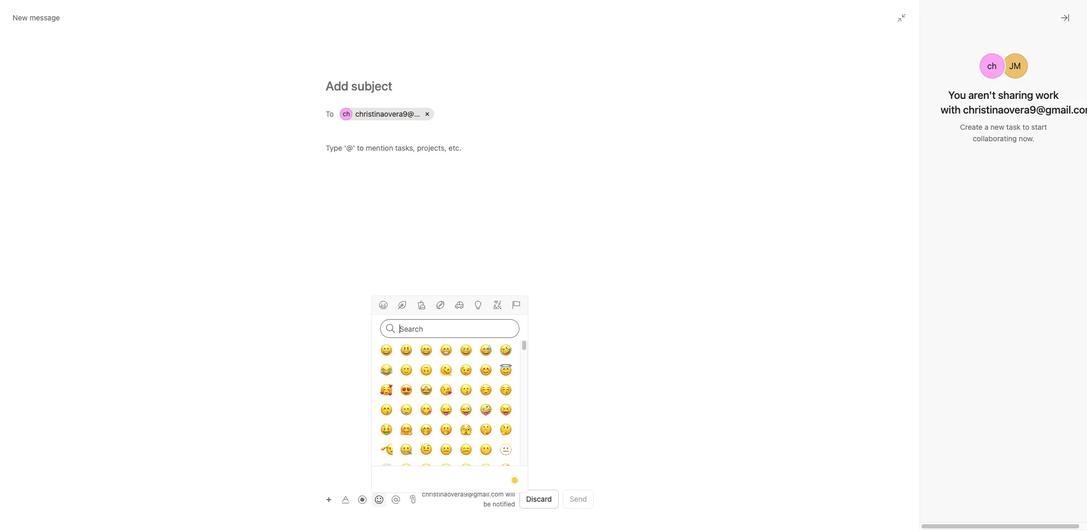 Task type: describe. For each thing, give the bounding box(es) containing it.
close image
[[1062, 14, 1070, 22]]

1 add task from the left
[[324, 141, 355, 150]]

🫠 image
[[440, 364, 453, 377]]

🤔 image
[[500, 424, 512, 437]]

🙂 image
[[400, 364, 413, 377]]

😙 image
[[380, 404, 393, 417]]

create a new task to start collaborating now.
[[961, 123, 1048, 143]]

sat
[[1069, 94, 1082, 102]]

christinaovera9@gmail.com will be notified inside christinaovera9@gmail.com dialog
[[917, 503, 1019, 521]]

share button
[[982, 37, 1017, 52]]

🫡 image
[[380, 444, 393, 456]]

😄 image
[[420, 344, 433, 357]]

😜 image
[[460, 404, 472, 417]]

😅 image
[[480, 344, 492, 357]]

😆 image
[[460, 344, 472, 357]]

collaborating
[[974, 134, 1018, 143]]

0 vertical spatial ch
[[988, 61, 997, 71]]

you
[[949, 89, 967, 101]]

😉 image
[[460, 364, 472, 377]]

😝 image
[[500, 404, 512, 417]]

🤪 image
[[480, 404, 492, 417]]

christinaovera9@gmail.com cell for 'christinaovera9@gmail.com' row within the christinaovera9@gmail.com dialog
[[832, 328, 941, 340]]

sharing
[[999, 89, 1034, 101]]

add subject text field for to
[[313, 78, 607, 94]]

message
[[30, 13, 60, 22]]

😊 image
[[480, 364, 492, 377]]

🫢 image
[[440, 424, 453, 437]]

add subject text field for christinaovera9@gmail.com
[[805, 303, 1067, 318]]

christinaovera9@gmail.com row inside christinaovera9@gmail.com dialog
[[832, 328, 1052, 343]]

christinaovera9@gmail.com cell for the top 'christinaovera9@gmail.com' row
[[340, 108, 449, 121]]

aren't
[[969, 89, 996, 101]]

task inside 'create a new task to start collaborating now.'
[[1007, 123, 1021, 132]]

new message
[[13, 13, 60, 22]]

🥲 image
[[400, 404, 413, 417]]

at mention image
[[392, 496, 400, 504]]

🤣 image
[[500, 344, 512, 357]]

record a video image
[[358, 496, 367, 504]]

😚 image
[[500, 384, 512, 397]]

discard
[[526, 495, 552, 504]]

😗 image
[[460, 384, 472, 397]]

🙄 image
[[440, 464, 453, 476]]

1 horizontal spatial task
[[965, 141, 980, 150]]

2 add task button from the left
[[861, 136, 1060, 155]]

😑 image
[[460, 444, 472, 456]]

send button
[[563, 490, 594, 509]]

😛 image
[[440, 404, 453, 417]]

to
[[1023, 123, 1030, 132]]

🤩 image
[[420, 384, 433, 397]]

🤐 image
[[400, 444, 413, 456]]

sat 4
[[1069, 94, 1082, 119]]

minimize image
[[898, 14, 907, 22]]

formatting image
[[342, 496, 350, 504]]

🤭 image
[[420, 424, 433, 437]]

🫣 image
[[460, 424, 472, 437]]

4
[[1069, 107, 1075, 119]]

🤑 image
[[380, 424, 393, 437]]

😬 image
[[460, 464, 472, 476]]

jm
[[1010, 61, 1022, 71]]

new
[[13, 13, 28, 22]]

notified inside christinaovera9@gmail.com dialog
[[997, 513, 1019, 521]]

🥰 image
[[380, 384, 393, 397]]

😍 image
[[400, 384, 413, 397]]



Task type: vqa. For each thing, say whether or not it's contained in the screenshot.
3rd Mark complete option from the top
no



Task type: locate. For each thing, give the bounding box(es) containing it.
0 horizontal spatial add
[[324, 141, 338, 150]]

0 horizontal spatial notified
[[493, 501, 515, 509]]

work
[[1036, 89, 1060, 101]]

0 horizontal spatial ch
[[343, 110, 350, 118]]

1 horizontal spatial add task button
[[861, 136, 1060, 155]]

add task
[[324, 141, 355, 150], [949, 141, 980, 150]]

😘 image
[[440, 384, 453, 397]]

🤨 image
[[420, 444, 433, 456]]

ch right the 'to'
[[343, 110, 350, 118]]

add down the 'to'
[[324, 141, 338, 150]]

1 vertical spatial add subject text field
[[805, 303, 1067, 318]]

will inside christinaovera9@gmail.com dialog
[[1000, 503, 1010, 511]]

1 horizontal spatial will
[[1000, 503, 1010, 511]]

add task down create
[[949, 141, 980, 150]]

🫥 image
[[500, 444, 512, 456]]

christinaovera9@gmail.com dialog
[[805, 271, 1067, 531]]

add task button down the 'to'
[[236, 136, 435, 155]]

😋 image
[[420, 404, 433, 417]]

add for first add task button from the right
[[949, 141, 963, 150]]

1 horizontal spatial notified
[[997, 513, 1019, 521]]

emoji image
[[375, 496, 384, 504]]

0 horizontal spatial task
[[340, 141, 355, 150]]

😂 image
[[380, 364, 393, 377]]

ch
[[988, 61, 997, 71], [343, 110, 350, 118]]

start
[[1032, 123, 1048, 132]]

1 horizontal spatial christinaovera9@gmail.com cell
[[832, 328, 941, 340]]

christinaovera9@gmail.com
[[356, 110, 449, 118], [847, 329, 941, 338], [422, 491, 504, 499], [917, 503, 999, 511]]

now.
[[1020, 134, 1035, 143]]

1 add from the left
[[324, 141, 338, 150]]

0 vertical spatial christinaovera9@gmail.com cell
[[340, 108, 449, 121]]

0 horizontal spatial add subject text field
[[313, 78, 607, 94]]

ch down share button
[[988, 61, 997, 71]]

a
[[985, 123, 989, 132]]

add
[[324, 141, 338, 150], [949, 141, 963, 150]]

add task button down create
[[861, 136, 1060, 155]]

1 horizontal spatial add subject text field
[[805, 303, 1067, 318]]

0 horizontal spatial add task button
[[236, 136, 435, 155]]

0 vertical spatial notified
[[493, 501, 515, 509]]

😁 image
[[440, 344, 453, 357]]

notified
[[493, 501, 515, 509], [997, 513, 1019, 521]]

1 vertical spatial notified
[[997, 513, 1019, 521]]

christinaovera9@gmail.com cell inside dialog
[[832, 328, 941, 340]]

christinaovera9@gmail.com row
[[340, 108, 592, 123], [832, 328, 1052, 343]]

0 horizontal spatial will
[[506, 491, 515, 499]]

🤗 image
[[400, 424, 413, 437]]

1 vertical spatial ch
[[343, 110, 350, 118]]

0 vertical spatial christinaovera9@gmail.com row
[[340, 108, 592, 123]]

christinaovera9@gmail.com will be notified
[[422, 491, 515, 509], [917, 503, 1019, 521]]

ch inside cell
[[343, 110, 350, 118]]

😶 image
[[480, 444, 492, 456]]

to
[[326, 109, 334, 118]]

1 horizontal spatial ch
[[988, 61, 997, 71]]

😶‍🌫️ image
[[380, 464, 393, 476]]

😇 image
[[500, 364, 512, 377]]

1 horizontal spatial add
[[949, 141, 963, 150]]

0 vertical spatial will
[[506, 491, 515, 499]]

task
[[1007, 123, 1021, 132], [340, 141, 355, 150], [965, 141, 980, 150]]

you aren't sharing work with christinaovera9@gmail.com
[[941, 89, 1088, 116]]

1 horizontal spatial be
[[1012, 503, 1019, 511]]

create
[[961, 123, 983, 132]]

☺️ image
[[480, 384, 492, 397]]

😏 image
[[400, 464, 413, 476]]

toolbar
[[322, 492, 406, 508]]

1 vertical spatial christinaovera9@gmail.com cell
[[832, 328, 941, 340]]

😐 image
[[440, 444, 453, 456]]

🤥 image
[[500, 464, 512, 476]]

will
[[506, 491, 515, 499], [1000, 503, 1010, 511]]

send
[[570, 495, 587, 504]]

0 horizontal spatial add task
[[324, 141, 355, 150]]

add task down the 'to'
[[324, 141, 355, 150]]

0 vertical spatial add subject text field
[[313, 78, 607, 94]]

🙃 image
[[420, 364, 433, 377]]

with christinaovera9@gmail.com
[[941, 104, 1088, 116]]

0 horizontal spatial be
[[484, 501, 491, 509]]

Add subject text field
[[313, 78, 607, 94], [805, 303, 1067, 318]]

add task button
[[236, 136, 435, 155], [861, 136, 1060, 155]]

0 horizontal spatial christinaovera9@gmail.com cell
[[340, 108, 449, 121]]

insert an object image
[[326, 497, 332, 503]]

be inside christinaovera9@gmail.com dialog
[[1012, 503, 1019, 511]]

1 horizontal spatial add task
[[949, 141, 980, 150]]

😀 image
[[380, 344, 393, 357]]

0 horizontal spatial christinaovera9@gmail.com row
[[340, 108, 592, 123]]

add for second add task button from the right
[[324, 141, 338, 150]]

0 horizontal spatial christinaovera9@gmail.com will be notified
[[422, 491, 515, 509]]

be
[[484, 501, 491, 509], [1012, 503, 1019, 511]]

new
[[991, 123, 1005, 132]]

2 horizontal spatial task
[[1007, 123, 1021, 132]]

😃 image
[[400, 344, 413, 357]]

2 add from the left
[[949, 141, 963, 150]]

share
[[996, 40, 1013, 48]]

🤫 image
[[480, 424, 492, 437]]

😮‍💨 image
[[480, 464, 492, 476]]

1 vertical spatial will
[[1000, 503, 1010, 511]]

😒 image
[[420, 464, 433, 476]]

1 vertical spatial christinaovera9@gmail.com row
[[832, 328, 1052, 343]]

Search field
[[380, 320, 520, 339]]

add down create
[[949, 141, 963, 150]]

christinaovera9@gmail.com cell
[[340, 108, 449, 121], [832, 328, 941, 340]]

discard button
[[520, 490, 559, 509]]

1 add task button from the left
[[236, 136, 435, 155]]

1 horizontal spatial christinaovera9@gmail.com row
[[832, 328, 1052, 343]]

2 add task from the left
[[949, 141, 980, 150]]

1 horizontal spatial christinaovera9@gmail.com will be notified
[[917, 503, 1019, 521]]



